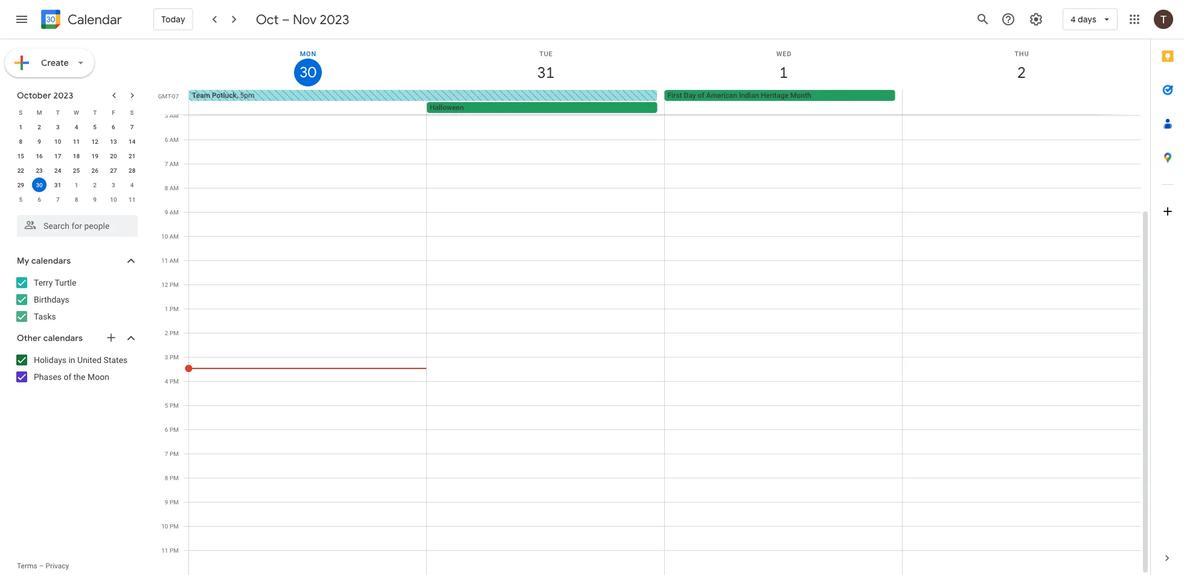 Task type: vqa. For each thing, say whether or not it's contained in the screenshot.


Task type: describe. For each thing, give the bounding box(es) containing it.
8 am
[[165, 184, 179, 191]]

30 inside mon 30
[[299, 63, 316, 82]]

thu 2
[[1015, 50, 1030, 82]]

1 inside "wed 1"
[[779, 63, 788, 82]]

row containing 22
[[11, 163, 141, 178]]

row containing 8
[[11, 134, 141, 149]]

calendars for my calendars
[[31, 256, 71, 266]]

days
[[1078, 14, 1097, 25]]

m
[[37, 109, 42, 116]]

4 days button
[[1063, 5, 1118, 34]]

pm for 1 pm
[[170, 305, 179, 312]]

in
[[69, 355, 75, 365]]

5 for 5 am
[[165, 112, 168, 119]]

f
[[112, 109, 115, 116]]

25
[[73, 167, 80, 174]]

moon
[[88, 372, 109, 382]]

6 for 6 am
[[165, 136, 168, 143]]

pm for 5 pm
[[170, 402, 179, 409]]

am for 10 am
[[170, 233, 179, 240]]

11 am
[[161, 257, 179, 264]]

30, today element
[[32, 178, 47, 192]]

calendar element
[[39, 7, 122, 34]]

1 up november 8 element
[[75, 181, 78, 188]]

16 element
[[32, 149, 47, 163]]

wed 1
[[777, 50, 792, 82]]

main drawer image
[[14, 12, 29, 27]]

9 for 9 am
[[165, 208, 168, 216]]

october 2023
[[17, 90, 73, 101]]

november 5 element
[[14, 192, 28, 207]]

pm for 4 pm
[[170, 378, 179, 385]]

am for 6 am
[[170, 136, 179, 143]]

other
[[17, 333, 41, 344]]

4 for "november 4" "element"
[[130, 181, 134, 188]]

other calendars
[[17, 333, 83, 344]]

halloween button
[[427, 102, 657, 113]]

gmt-07
[[158, 92, 179, 100]]

30 link
[[294, 59, 322, 86]]

row containing 15
[[11, 149, 141, 163]]

6 pm
[[165, 426, 179, 433]]

29
[[17, 181, 24, 188]]

my calendars
[[17, 256, 71, 266]]

am for 5 am
[[170, 112, 179, 119]]

oct
[[256, 11, 279, 28]]

states
[[104, 355, 128, 365]]

today
[[161, 14, 185, 25]]

team
[[192, 91, 210, 100]]

6 for the november 6 element at the top left
[[38, 196, 41, 203]]

5 up 12 element
[[93, 123, 97, 130]]

november 4 element
[[125, 178, 139, 192]]

Search for people text field
[[24, 215, 130, 237]]

tasks
[[34, 311, 56, 321]]

am for 8 am
[[170, 184, 179, 191]]

8 for november 8 element
[[75, 196, 78, 203]]

24
[[54, 167, 61, 174]]

november 10 element
[[106, 192, 121, 207]]

2 up november 9 element
[[93, 181, 97, 188]]

17
[[54, 152, 61, 159]]

1 s from the left
[[19, 109, 23, 116]]

26 element
[[88, 163, 102, 178]]

16
[[36, 152, 43, 159]]

november 8 element
[[69, 192, 84, 207]]

2 s from the left
[[130, 109, 134, 116]]

0 horizontal spatial 3
[[56, 123, 60, 130]]

6 down f
[[112, 123, 115, 130]]

4 days
[[1071, 14, 1097, 25]]

november 3 element
[[106, 178, 121, 192]]

oct – nov 2023
[[256, 11, 349, 28]]

first day of american indian heritage month button
[[665, 90, 895, 101]]

terry
[[34, 278, 53, 288]]

13
[[110, 138, 117, 145]]

w
[[74, 109, 79, 116]]

– for terms
[[39, 562, 44, 570]]

calendars for other calendars
[[43, 333, 83, 344]]

0 vertical spatial 2023
[[320, 11, 349, 28]]

2 down 1 pm
[[165, 329, 168, 336]]

create
[[41, 57, 69, 68]]

indian
[[739, 91, 759, 100]]

pm for 6 pm
[[170, 426, 179, 433]]

13 element
[[106, 134, 121, 149]]

united
[[77, 355, 102, 365]]

31 element
[[51, 178, 65, 192]]

other calendars button
[[2, 329, 150, 348]]

5 am
[[165, 112, 179, 119]]

11 for the 11 element
[[73, 138, 80, 145]]

row containing s
[[11, 105, 141, 120]]

10 for 10 pm
[[161, 522, 168, 530]]

my calendars button
[[2, 251, 150, 271]]

15
[[17, 152, 24, 159]]

mon 30
[[299, 50, 317, 82]]

grid containing 31
[[155, 39, 1151, 575]]

23 element
[[32, 163, 47, 178]]

halloween
[[430, 103, 464, 112]]

tue 31
[[537, 50, 554, 82]]

4 up the 11 element
[[75, 123, 78, 130]]

22
[[17, 167, 24, 174]]

terms link
[[17, 562, 37, 570]]

row group containing 1
[[11, 120, 141, 207]]

7 for 'november 7' element
[[56, 196, 60, 203]]

4 pm
[[165, 378, 179, 385]]

pm for 8 pm
[[170, 474, 179, 481]]

3 for 3 pm
[[165, 353, 168, 361]]

row containing team potluck
[[184, 90, 1151, 114]]

27
[[110, 167, 117, 174]]

11 pm
[[161, 547, 179, 554]]

19 element
[[88, 149, 102, 163]]

7 am
[[165, 160, 179, 167]]

november 7 element
[[51, 192, 65, 207]]

wed
[[777, 50, 792, 57]]

day
[[684, 91, 696, 100]]

30 cell
[[30, 178, 49, 192]]

birthdays
[[34, 294, 69, 304]]

2 pm
[[165, 329, 179, 336]]

9 pm
[[165, 498, 179, 506]]

of inside other calendars list
[[64, 372, 71, 382]]

9 am
[[165, 208, 179, 216]]

9 for november 9 element
[[93, 196, 97, 203]]

12 for 12
[[92, 138, 98, 145]]

7 for 7 am
[[165, 160, 168, 167]]

9 for 9 pm
[[165, 498, 168, 506]]

heritage
[[761, 91, 789, 100]]

4 for 4 days
[[1071, 14, 1076, 25]]

create button
[[5, 48, 94, 77]]

1 vertical spatial 2023
[[53, 90, 73, 101]]

12 pm
[[161, 281, 179, 288]]

gmt-
[[158, 92, 172, 100]]

am for 11 am
[[170, 257, 179, 264]]

november 6 element
[[32, 192, 47, 207]]

month
[[791, 91, 812, 100]]

phases of the moon
[[34, 372, 109, 382]]



Task type: locate. For each thing, give the bounding box(es) containing it.
30 down mon on the top of page
[[299, 63, 316, 82]]

pm down 10 pm
[[170, 547, 179, 554]]

6 up the 7 am
[[165, 136, 168, 143]]

11 down the 10 am
[[161, 257, 168, 264]]

1 down the wed
[[779, 63, 788, 82]]

9 pm from the top
[[170, 474, 179, 481]]

1 horizontal spatial of
[[698, 91, 705, 100]]

12 inside row
[[92, 138, 98, 145]]

holidays
[[34, 355, 66, 365]]

0 horizontal spatial 30
[[36, 181, 43, 188]]

– right oct
[[282, 11, 290, 28]]

0 horizontal spatial 31
[[54, 181, 61, 188]]

4 for 4 pm
[[165, 378, 168, 385]]

8 down 7 pm
[[165, 474, 168, 481]]

07
[[172, 92, 179, 100]]

9 up the 10 am
[[165, 208, 168, 216]]

2 inside thu 2
[[1017, 63, 1026, 82]]

1 horizontal spatial 2023
[[320, 11, 349, 28]]

1
[[779, 63, 788, 82], [19, 123, 22, 130], [75, 181, 78, 188], [165, 305, 168, 312]]

other calendars list
[[2, 350, 150, 387]]

thu
[[1015, 50, 1030, 57]]

tue
[[539, 50, 553, 57]]

4 pm from the top
[[170, 353, 179, 361]]

row containing 29
[[11, 178, 141, 192]]

10 pm
[[161, 522, 179, 530]]

pm up 6 pm at the left of the page
[[170, 402, 179, 409]]

of right the day
[[698, 91, 705, 100]]

row containing 1
[[11, 120, 141, 134]]

am for 9 am
[[170, 208, 179, 216]]

11 up 18
[[73, 138, 80, 145]]

15 element
[[14, 149, 28, 163]]

2 down thu
[[1017, 63, 1026, 82]]

7 up 14 element
[[130, 123, 134, 130]]

s right f
[[130, 109, 134, 116]]

19
[[92, 152, 98, 159]]

3 pm from the top
[[170, 329, 179, 336]]

pm for 12 pm
[[170, 281, 179, 288]]

2023 right nov
[[320, 11, 349, 28]]

calendars
[[31, 256, 71, 266], [43, 333, 83, 344]]

1 link
[[770, 59, 798, 86]]

calendar heading
[[65, 11, 122, 28]]

5 pm
[[165, 402, 179, 409]]

5 for november 5 element
[[19, 196, 22, 203]]

today button
[[153, 5, 193, 34]]

1 horizontal spatial 30
[[299, 63, 316, 82]]

0 vertical spatial 12
[[92, 138, 98, 145]]

my calendars list
[[2, 273, 150, 326]]

0 horizontal spatial t
[[56, 109, 60, 116]]

9 up "16" element
[[38, 138, 41, 145]]

10 for "10" element in the left top of the page
[[54, 138, 61, 145]]

the
[[74, 372, 85, 382]]

1 vertical spatial 3
[[112, 181, 115, 188]]

pm down 8 pm
[[170, 498, 179, 506]]

1 horizontal spatial 12
[[161, 281, 168, 288]]

8 down the 7 am
[[165, 184, 168, 191]]

pm for 2 pm
[[170, 329, 179, 336]]

6 for 6 pm
[[165, 426, 168, 433]]

7 pm from the top
[[170, 426, 179, 433]]

6 up 7 pm
[[165, 426, 168, 433]]

4 inside "element"
[[130, 181, 134, 188]]

cell
[[903, 90, 1140, 114]]

11 element
[[69, 134, 84, 149]]

settings menu image
[[1029, 12, 1044, 27]]

pm for 3 pm
[[170, 353, 179, 361]]

0 vertical spatial –
[[282, 11, 290, 28]]

holidays in united states
[[34, 355, 128, 365]]

10 down november 3 element
[[110, 196, 117, 203]]

nov
[[293, 11, 317, 28]]

0 vertical spatial calendars
[[31, 256, 71, 266]]

12 for 12 pm
[[161, 281, 168, 288]]

am up 8 am
[[170, 160, 179, 167]]

am up 12 pm
[[170, 257, 179, 264]]

pm down '2 pm'
[[170, 353, 179, 361]]

10 up 17
[[54, 138, 61, 145]]

pm down 6 pm at the left of the page
[[170, 450, 179, 457]]

my
[[17, 256, 29, 266]]

1 horizontal spatial 3
[[112, 181, 115, 188]]

1 vertical spatial of
[[64, 372, 71, 382]]

november 2 element
[[88, 178, 102, 192]]

terms
[[17, 562, 37, 570]]

0 vertical spatial 3
[[56, 123, 60, 130]]

mon
[[300, 50, 317, 57]]

1 t from the left
[[56, 109, 60, 116]]

terry turtle
[[34, 278, 76, 288]]

23
[[36, 167, 43, 174]]

7 for 7 pm
[[165, 450, 168, 457]]

9 up 10 pm
[[165, 498, 168, 506]]

2 vertical spatial 3
[[165, 353, 168, 361]]

8 up 15 element
[[19, 138, 22, 145]]

team potluck , 5pm halloween
[[192, 91, 464, 112]]

calendars inside dropdown button
[[31, 256, 71, 266]]

0 vertical spatial 31
[[537, 63, 554, 82]]

3 down 27 element
[[112, 181, 115, 188]]

grid
[[155, 39, 1151, 575]]

row group
[[11, 120, 141, 207]]

pm up '2 pm'
[[170, 305, 179, 312]]

30 inside cell
[[36, 181, 43, 188]]

10 up 11 pm
[[161, 522, 168, 530]]

27 element
[[106, 163, 121, 178]]

t left f
[[93, 109, 97, 116]]

privacy
[[46, 562, 69, 570]]

5 down gmt-
[[165, 112, 168, 119]]

0 horizontal spatial s
[[19, 109, 23, 116]]

november 9 element
[[88, 192, 102, 207]]

25 element
[[69, 163, 84, 178]]

2 pm from the top
[[170, 305, 179, 312]]

3 for november 3 element
[[112, 181, 115, 188]]

11 for 11 am
[[161, 257, 168, 264]]

3 up "10" element in the left top of the page
[[56, 123, 60, 130]]

10 up 11 am
[[161, 233, 168, 240]]

11 down 10 pm
[[161, 547, 168, 554]]

10 element
[[51, 134, 65, 149]]

,
[[237, 91, 238, 100]]

10 pm from the top
[[170, 498, 179, 506]]

29 element
[[14, 178, 28, 192]]

7 up 8 am
[[165, 160, 168, 167]]

6 pm from the top
[[170, 402, 179, 409]]

2 link
[[1008, 59, 1036, 86]]

phases
[[34, 372, 62, 382]]

calendars inside dropdown button
[[43, 333, 83, 344]]

31
[[537, 63, 554, 82], [54, 181, 61, 188]]

of left the
[[64, 372, 71, 382]]

9 down november 2 element
[[93, 196, 97, 203]]

calendars up in
[[43, 333, 83, 344]]

s left m
[[19, 109, 23, 116]]

pm for 9 pm
[[170, 498, 179, 506]]

pm for 7 pm
[[170, 450, 179, 457]]

11 for november 11 element
[[129, 196, 135, 203]]

30 down 23
[[36, 181, 43, 188]]

2 am from the top
[[170, 136, 179, 143]]

add other calendars image
[[105, 332, 117, 344]]

t
[[56, 109, 60, 116], [93, 109, 97, 116]]

1 vertical spatial –
[[39, 562, 44, 570]]

6 am from the top
[[170, 233, 179, 240]]

2023 right october
[[53, 90, 73, 101]]

12 inside grid
[[161, 281, 168, 288]]

am for 7 am
[[170, 160, 179, 167]]

1 horizontal spatial s
[[130, 109, 134, 116]]

8 for 8 am
[[165, 184, 168, 191]]

22 element
[[14, 163, 28, 178]]

american
[[707, 91, 738, 100]]

november 11 element
[[125, 192, 139, 207]]

30
[[299, 63, 316, 82], [36, 181, 43, 188]]

– right "terms"
[[39, 562, 44, 570]]

0 horizontal spatial of
[[64, 372, 71, 382]]

8 for 8 pm
[[165, 474, 168, 481]]

privacy link
[[46, 562, 69, 570]]

0 horizontal spatial 2023
[[53, 90, 73, 101]]

10 am
[[161, 233, 179, 240]]

pm up 9 pm
[[170, 474, 179, 481]]

12 element
[[88, 134, 102, 149]]

21 element
[[125, 149, 139, 163]]

10
[[54, 138, 61, 145], [110, 196, 117, 203], [161, 233, 168, 240], [161, 522, 168, 530]]

5pm
[[240, 91, 255, 100]]

6 am
[[165, 136, 179, 143]]

None search field
[[0, 210, 150, 237]]

0 vertical spatial of
[[698, 91, 705, 100]]

26
[[92, 167, 98, 174]]

0 vertical spatial 30
[[299, 63, 316, 82]]

1 up 15 element
[[19, 123, 22, 130]]

of
[[698, 91, 705, 100], [64, 372, 71, 382]]

1 pm
[[165, 305, 179, 312]]

pm up 7 pm
[[170, 426, 179, 433]]

t left w
[[56, 109, 60, 116]]

first day of american indian heritage month
[[668, 91, 812, 100]]

18
[[73, 152, 80, 159]]

calendars up "terry turtle"
[[31, 256, 71, 266]]

11 pm from the top
[[170, 522, 179, 530]]

pm
[[170, 281, 179, 288], [170, 305, 179, 312], [170, 329, 179, 336], [170, 353, 179, 361], [170, 378, 179, 385], [170, 402, 179, 409], [170, 426, 179, 433], [170, 450, 179, 457], [170, 474, 179, 481], [170, 498, 179, 506], [170, 522, 179, 530], [170, 547, 179, 554]]

31 down tue
[[537, 63, 554, 82]]

2 down m
[[38, 123, 41, 130]]

1 vertical spatial 31
[[54, 181, 61, 188]]

7 down 6 pm at the left of the page
[[165, 450, 168, 457]]

am down 07
[[170, 112, 179, 119]]

1 pm from the top
[[170, 281, 179, 288]]

s
[[19, 109, 23, 116], [130, 109, 134, 116]]

8 down november 1 element
[[75, 196, 78, 203]]

4 inside grid
[[165, 378, 168, 385]]

4 am from the top
[[170, 184, 179, 191]]

4 down 3 pm
[[165, 378, 168, 385]]

9
[[38, 138, 41, 145], [93, 196, 97, 203], [165, 208, 168, 216], [165, 498, 168, 506]]

1 vertical spatial 12
[[161, 281, 168, 288]]

31 down 24
[[54, 181, 61, 188]]

7 down 31 element
[[56, 196, 60, 203]]

1 horizontal spatial t
[[93, 109, 97, 116]]

28 element
[[125, 163, 139, 178]]

31 link
[[532, 59, 560, 86]]

14
[[129, 138, 135, 145]]

2 horizontal spatial 3
[[165, 353, 168, 361]]

– for oct
[[282, 11, 290, 28]]

4 left days
[[1071, 14, 1076, 25]]

5 for 5 pm
[[165, 402, 168, 409]]

pm up 3 pm
[[170, 329, 179, 336]]

20
[[110, 152, 117, 159]]

5
[[165, 112, 168, 119], [93, 123, 97, 130], [19, 196, 22, 203], [165, 402, 168, 409]]

turtle
[[55, 278, 76, 288]]

5 up 6 pm at the left of the page
[[165, 402, 168, 409]]

pm for 10 pm
[[170, 522, 179, 530]]

0 horizontal spatial –
[[39, 562, 44, 570]]

october
[[17, 90, 51, 101]]

row
[[184, 90, 1151, 114], [11, 105, 141, 120], [11, 120, 141, 134], [11, 134, 141, 149], [11, 149, 141, 163], [11, 163, 141, 178], [11, 178, 141, 192], [11, 192, 141, 207]]

11 for 11 pm
[[161, 547, 168, 554]]

pm for 11 pm
[[170, 547, 179, 554]]

17 element
[[51, 149, 65, 163]]

18 element
[[69, 149, 84, 163]]

21
[[129, 152, 135, 159]]

5 pm from the top
[[170, 378, 179, 385]]

pm up 1 pm
[[170, 281, 179, 288]]

potluck
[[212, 91, 237, 100]]

3 down '2 pm'
[[165, 353, 168, 361]]

8 pm
[[165, 474, 179, 481]]

4 inside popup button
[[1071, 14, 1076, 25]]

12 up 19
[[92, 138, 98, 145]]

12 pm from the top
[[170, 547, 179, 554]]

11 down "november 4" "element"
[[129, 196, 135, 203]]

12 down 11 am
[[161, 281, 168, 288]]

1 vertical spatial calendars
[[43, 333, 83, 344]]

6 down the 30, today element
[[38, 196, 41, 203]]

am down the 7 am
[[170, 184, 179, 191]]

8 pm from the top
[[170, 450, 179, 457]]

am up the 7 am
[[170, 136, 179, 143]]

1 vertical spatial 30
[[36, 181, 43, 188]]

12
[[92, 138, 98, 145], [161, 281, 168, 288]]

31 inside row
[[54, 181, 61, 188]]

october 2023 grid
[[11, 105, 141, 207]]

5 down 29 element
[[19, 196, 22, 203]]

am down 8 am
[[170, 208, 179, 216]]

terms – privacy
[[17, 562, 69, 570]]

row containing 5
[[11, 192, 141, 207]]

pm up 5 pm
[[170, 378, 179, 385]]

tab list
[[1151, 39, 1184, 541]]

1 horizontal spatial –
[[282, 11, 290, 28]]

10 for november 10 element on the top left
[[110, 196, 117, 203]]

28
[[129, 167, 135, 174]]

14 element
[[125, 134, 139, 149]]

1 am from the top
[[170, 112, 179, 119]]

november 1 element
[[69, 178, 84, 192]]

pm down 9 pm
[[170, 522, 179, 530]]

am
[[170, 112, 179, 119], [170, 136, 179, 143], [170, 160, 179, 167], [170, 184, 179, 191], [170, 208, 179, 216], [170, 233, 179, 240], [170, 257, 179, 264]]

3 pm
[[165, 353, 179, 361]]

–
[[282, 11, 290, 28], [39, 562, 44, 570]]

10 for 10 am
[[161, 233, 168, 240]]

of inside button
[[698, 91, 705, 100]]

3 am from the top
[[170, 160, 179, 167]]

2 t from the left
[[93, 109, 97, 116]]

0 horizontal spatial 12
[[92, 138, 98, 145]]

5 am from the top
[[170, 208, 179, 216]]

8
[[19, 138, 22, 145], [165, 184, 168, 191], [75, 196, 78, 203], [165, 474, 168, 481]]

20 element
[[106, 149, 121, 163]]

2
[[1017, 63, 1026, 82], [38, 123, 41, 130], [93, 181, 97, 188], [165, 329, 168, 336]]

am down "9 am"
[[170, 233, 179, 240]]

24 element
[[51, 163, 65, 178]]

4 down '28' element
[[130, 181, 134, 188]]

1 horizontal spatial 31
[[537, 63, 554, 82]]

calendar
[[68, 11, 122, 28]]

1 down 12 pm
[[165, 305, 168, 312]]

7 am from the top
[[170, 257, 179, 264]]



